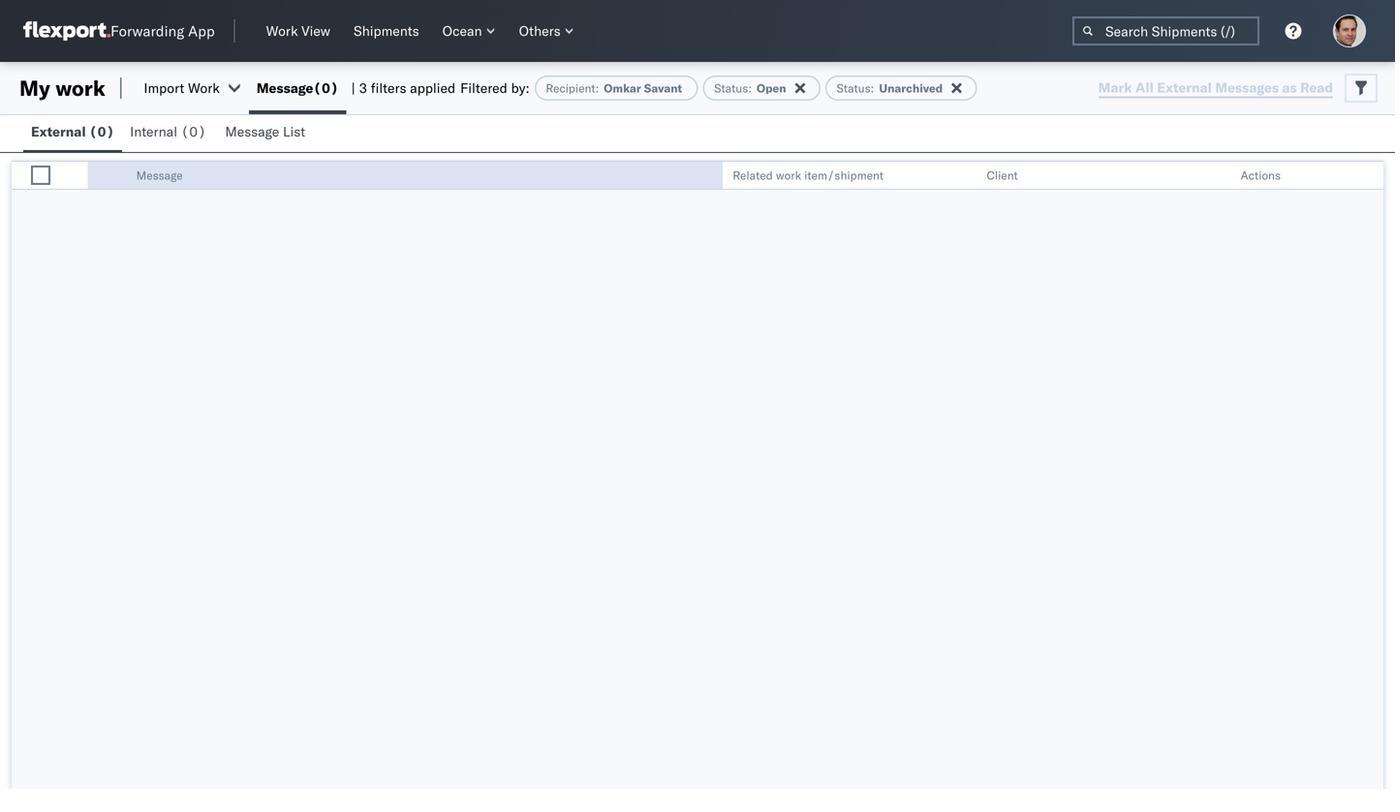 Task type: describe. For each thing, give the bounding box(es) containing it.
(0) for message (0)
[[313, 79, 339, 96]]

import work
[[144, 79, 220, 96]]

status for status : unarchived
[[837, 81, 871, 95]]

external (0) button
[[23, 114, 122, 152]]

resize handle column header for actions
[[1361, 162, 1384, 191]]

others
[[519, 22, 561, 39]]

internal (0) button
[[122, 114, 217, 152]]

work for my
[[55, 75, 106, 101]]

recipient : omkar savant
[[546, 81, 682, 95]]

by:
[[511, 79, 530, 96]]

actions
[[1241, 168, 1281, 183]]

forwarding app
[[110, 22, 215, 40]]

related
[[733, 168, 773, 183]]

work for related
[[776, 168, 802, 183]]

my work
[[19, 75, 106, 101]]

external
[[31, 123, 86, 140]]

ocean button
[[435, 18, 504, 44]]

: for open
[[748, 81, 752, 95]]

view
[[302, 22, 331, 39]]

2 vertical spatial message
[[136, 168, 183, 183]]

ocean
[[443, 22, 482, 39]]

resize handle column header for client
[[1208, 162, 1232, 191]]

forwarding
[[110, 22, 184, 40]]

internal (0)
[[130, 123, 206, 140]]

status : unarchived
[[837, 81, 943, 95]]

1 resize handle column header from the left
[[65, 162, 88, 191]]

filtered
[[461, 79, 508, 96]]

: for omkar
[[596, 81, 599, 95]]

|
[[351, 79, 356, 96]]

shipments
[[354, 22, 419, 39]]

message list
[[225, 123, 306, 140]]

3
[[359, 79, 367, 96]]

applied
[[410, 79, 456, 96]]

import work button
[[144, 79, 220, 96]]

recipient
[[546, 81, 596, 95]]

0 vertical spatial work
[[266, 22, 298, 39]]

| 3 filters applied filtered by:
[[351, 79, 530, 96]]



Task type: locate. For each thing, give the bounding box(es) containing it.
work view link
[[258, 18, 338, 44]]

savant
[[644, 81, 682, 95]]

status
[[714, 81, 748, 95], [837, 81, 871, 95]]

(0)
[[313, 79, 339, 96], [89, 123, 114, 140], [181, 123, 206, 140]]

status : open
[[714, 81, 787, 95]]

2 horizontal spatial :
[[871, 81, 875, 95]]

app
[[188, 22, 215, 40]]

0 horizontal spatial work
[[188, 79, 220, 96]]

:
[[596, 81, 599, 95], [748, 81, 752, 95], [871, 81, 875, 95]]

1 vertical spatial work
[[188, 79, 220, 96]]

message
[[257, 79, 313, 96], [225, 123, 279, 140], [136, 168, 183, 183]]

filters
[[371, 79, 407, 96]]

status for status : open
[[714, 81, 748, 95]]

(0) right 'external'
[[89, 123, 114, 140]]

1 horizontal spatial (0)
[[181, 123, 206, 140]]

3 resize handle column header from the left
[[954, 162, 977, 191]]

2 : from the left
[[748, 81, 752, 95]]

status left open
[[714, 81, 748, 95]]

flexport. image
[[23, 21, 110, 41]]

work
[[55, 75, 106, 101], [776, 168, 802, 183]]

external (0)
[[31, 123, 114, 140]]

0 horizontal spatial :
[[596, 81, 599, 95]]

1 vertical spatial message
[[225, 123, 279, 140]]

unarchived
[[879, 81, 943, 95]]

work
[[266, 22, 298, 39], [188, 79, 220, 96]]

work up external (0)
[[55, 75, 106, 101]]

: left unarchived
[[871, 81, 875, 95]]

my
[[19, 75, 50, 101]]

0 horizontal spatial (0)
[[89, 123, 114, 140]]

message up list
[[257, 79, 313, 96]]

1 : from the left
[[596, 81, 599, 95]]

status left unarchived
[[837, 81, 871, 95]]

(0) left the |
[[313, 79, 339, 96]]

(0) for external (0)
[[89, 123, 114, 140]]

shipments link
[[346, 18, 427, 44]]

open
[[757, 81, 787, 95]]

message for (0)
[[257, 79, 313, 96]]

forwarding app link
[[23, 21, 215, 41]]

resize handle column header for message
[[700, 162, 723, 191]]

4 resize handle column header from the left
[[1208, 162, 1232, 191]]

2 status from the left
[[837, 81, 871, 95]]

message left list
[[225, 123, 279, 140]]

work right import
[[188, 79, 220, 96]]

1 horizontal spatial work
[[776, 168, 802, 183]]

resize handle column header
[[65, 162, 88, 191], [700, 162, 723, 191], [954, 162, 977, 191], [1208, 162, 1232, 191], [1361, 162, 1384, 191]]

0 vertical spatial message
[[257, 79, 313, 96]]

: for unarchived
[[871, 81, 875, 95]]

None checkbox
[[31, 166, 50, 185]]

list
[[283, 123, 306, 140]]

3 : from the left
[[871, 81, 875, 95]]

related work item/shipment
[[733, 168, 884, 183]]

omkar
[[604, 81, 641, 95]]

1 status from the left
[[714, 81, 748, 95]]

(0) inside button
[[89, 123, 114, 140]]

Search Shipments (/) text field
[[1073, 16, 1260, 46]]

others button
[[511, 18, 582, 44]]

1 vertical spatial work
[[776, 168, 802, 183]]

item/shipment
[[805, 168, 884, 183]]

import
[[144, 79, 184, 96]]

1 horizontal spatial status
[[837, 81, 871, 95]]

: left open
[[748, 81, 752, 95]]

0 horizontal spatial work
[[55, 75, 106, 101]]

message down internal (0) button at the left top of page
[[136, 168, 183, 183]]

0 horizontal spatial status
[[714, 81, 748, 95]]

(0) right internal at the left of page
[[181, 123, 206, 140]]

(0) inside button
[[181, 123, 206, 140]]

work view
[[266, 22, 331, 39]]

message list button
[[217, 114, 317, 152]]

resize handle column header for related work item/shipment
[[954, 162, 977, 191]]

1 horizontal spatial :
[[748, 81, 752, 95]]

work left view
[[266, 22, 298, 39]]

1 horizontal spatial work
[[266, 22, 298, 39]]

message inside message list 'button'
[[225, 123, 279, 140]]

2 resize handle column header from the left
[[700, 162, 723, 191]]

2 horizontal spatial (0)
[[313, 79, 339, 96]]

message for list
[[225, 123, 279, 140]]

5 resize handle column header from the left
[[1361, 162, 1384, 191]]

(0) for internal (0)
[[181, 123, 206, 140]]

internal
[[130, 123, 177, 140]]

message (0)
[[257, 79, 339, 96]]

0 vertical spatial work
[[55, 75, 106, 101]]

work right related
[[776, 168, 802, 183]]

: left omkar
[[596, 81, 599, 95]]

client
[[987, 168, 1018, 183]]



Task type: vqa. For each thing, say whether or not it's contained in the screenshot.
Client THE RESIZE HANDLE Column Header
yes



